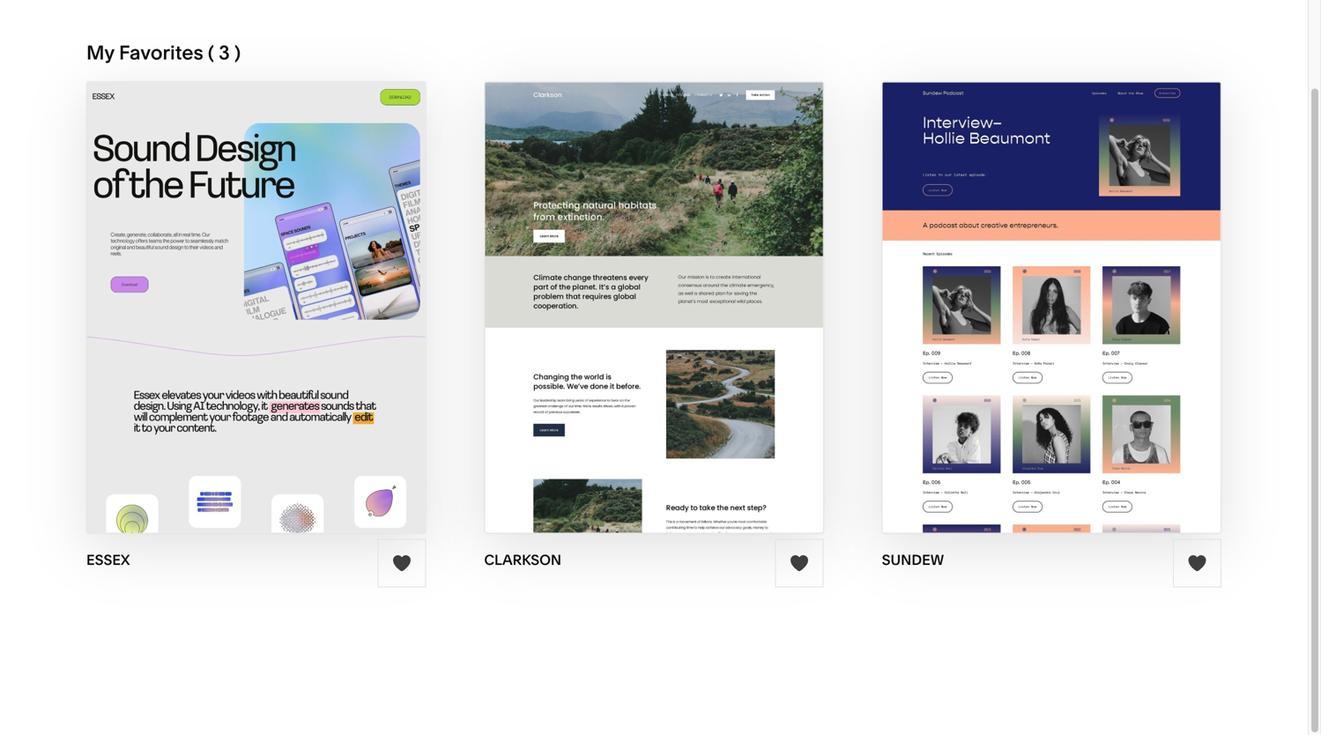 Task type: describe. For each thing, give the bounding box(es) containing it.
preview for preview sundew
[[973, 307, 1050, 328]]

with for start with clarkson
[[601, 273, 646, 294]]

customizable
[[1102, 183, 1192, 200]]

whether
[[818, 166, 876, 183]]

with for start with sundew
[[1009, 273, 1054, 294]]

website,
[[1016, 166, 1072, 183]]

2 horizontal spatial a
[[1198, 166, 1206, 183]]

products button
[[505, 62, 587, 132]]

0 horizontal spatial (
[[208, 41, 214, 64]]

1 vertical spatial clarkson
[[647, 307, 743, 328]]

real
[[623, 439, 649, 454]]

preview for preview clarkson
[[566, 307, 643, 328]]

events
[[623, 386, 662, 401]]

community
[[437, 386, 505, 401]]

community & non-profits link
[[437, 386, 602, 401]]

home & decor
[[809, 307, 895, 322]]

design
[[282, 360, 323, 375]]

templates
[[951, 200, 1019, 217]]

start for preview sundew
[[951, 273, 1005, 294]]

real estate & properties link
[[623, 439, 779, 454]]

local business
[[437, 360, 524, 375]]

start for preview essex
[[167, 273, 220, 294]]

1 horizontal spatial (
[[1236, 273, 1239, 286]]

weddings
[[623, 413, 683, 428]]

nature
[[809, 334, 849, 349]]

whether you need a portfolio website, an online store, or a personal blog, you can use squarespace's customizable and responsive website templates to get started.
[[818, 166, 1221, 217]]

off
[[555, 21, 574, 40]]

portfolio
[[79, 333, 128, 348]]

squarespace logo link
[[35, 84, 286, 110]]

0 vertical spatial website
[[643, 21, 703, 40]]

squarespace's
[[1000, 183, 1099, 200]]

beauty
[[303, 413, 343, 428]]

courses
[[79, 465, 128, 480]]

preview essex
[[189, 307, 324, 328]]

clarkson inside button
[[650, 273, 746, 294]]

products
[[505, 89, 573, 104]]

media
[[623, 360, 660, 375]]

1 horizontal spatial my
[[1152, 273, 1169, 286]]

log             in
[[1244, 89, 1286, 104]]

art
[[251, 360, 268, 375]]

store,
[[1140, 166, 1178, 183]]

or
[[1181, 166, 1195, 183]]

popular for popular designs (30)
[[188, 564, 236, 580]]

& for animals
[[852, 334, 860, 349]]

fashion
[[437, 307, 483, 322]]

essex inside button
[[273, 273, 327, 294]]

resources button
[[728, 62, 816, 132]]

1 horizontal spatial you
[[917, 183, 942, 200]]

1 vertical spatial sundew
[[1055, 307, 1131, 328]]

properties
[[702, 439, 761, 454]]

memberships
[[79, 359, 160, 374]]

food link
[[437, 413, 485, 428]]

start with sundew
[[951, 273, 1134, 294]]

& right the estate
[[691, 439, 699, 454]]

restaurants
[[623, 334, 692, 349]]

media & podcasts link
[[623, 360, 745, 375]]

decor
[[859, 307, 895, 322]]

0 vertical spatial my favorites ( 3 )
[[86, 41, 241, 64]]

profits
[[548, 386, 584, 401]]

community & non-profits
[[437, 386, 584, 401]]

log
[[1244, 89, 1271, 104]]

sundew inside button
[[1058, 273, 1134, 294]]

remove essex from your favorites list image
[[392, 554, 412, 573]]

portfolio
[[955, 166, 1013, 183]]

) inside my favorites ( 3 ) link
[[1252, 273, 1256, 286]]

popular designs
[[269, 307, 365, 322]]

start for preview clarkson
[[544, 273, 597, 294]]

0 vertical spatial 3
[[219, 41, 230, 64]]

0 vertical spatial any
[[578, 21, 605, 40]]

store
[[120, 306, 151, 321]]

media & podcasts
[[623, 360, 727, 375]]

local business link
[[437, 360, 541, 375]]

matches
[[128, 565, 178, 580]]

art & design
[[251, 360, 323, 375]]

fitness link
[[809, 360, 868, 375]]

& for decor
[[848, 307, 856, 322]]

to
[[1022, 200, 1036, 217]]

online store
[[79, 306, 151, 321]]

start with essex
[[167, 273, 327, 294]]

make
[[53, 157, 169, 212]]

1 horizontal spatial a
[[944, 166, 952, 183]]

plan.
[[706, 21, 743, 40]]

health & beauty
[[251, 413, 343, 428]]

podcasts
[[674, 360, 727, 375]]

start with clarkson
[[544, 273, 746, 294]]

local
[[437, 360, 469, 375]]

ease.
[[279, 201, 391, 256]]

1 horizontal spatial 3
[[1242, 273, 1249, 286]]

template
[[70, 565, 125, 580]]

restaurants link
[[623, 334, 710, 349]]

my favorites ( 3 ) inside my favorites ( 3 ) link
[[1152, 273, 1256, 286]]

0 horizontal spatial my
[[86, 41, 114, 64]]

for a limited time, take 20% off any new website plan. use code at checkout: w12c20
[[344, 21, 978, 40]]

(30)
[[293, 564, 316, 580]]

30 template matches
[[53, 565, 178, 580]]

w12c20
[[917, 21, 978, 40]]

take
[[482, 21, 514, 40]]

0 horizontal spatial you
[[879, 166, 903, 183]]

resources
[[728, 89, 803, 104]]

personal
[[818, 183, 877, 200]]

get
[[1039, 200, 1061, 217]]

0 horizontal spatial a
[[372, 21, 381, 40]]

one
[[79, 438, 104, 453]]

professional services link
[[437, 334, 578, 349]]

new
[[608, 21, 640, 40]]

use
[[973, 183, 997, 200]]

animals
[[862, 334, 909, 349]]



Task type: locate. For each thing, give the bounding box(es) containing it.
one page
[[79, 438, 137, 453]]

favorites down and
[[1172, 273, 1233, 286]]

)
[[235, 41, 241, 64], [1252, 273, 1256, 286]]

1 vertical spatial (
[[1236, 273, 1239, 286]]

templates inside make any template yours with ease. main content
[[269, 334, 329, 349]]

designs for popular designs
[[317, 307, 365, 322]]

preview essex link
[[189, 294, 324, 342]]

1 horizontal spatial my favorites ( 3 )
[[1152, 273, 1256, 286]]

2 horizontal spatial preview
[[973, 307, 1050, 328]]

preview sundew
[[973, 307, 1131, 328]]

start with sundew button
[[951, 259, 1153, 308]]

nature & animals
[[809, 334, 909, 349]]

essex up popular designs link on the top of page
[[273, 273, 327, 294]]

0 horizontal spatial popular
[[188, 564, 236, 580]]

fashion link
[[437, 307, 500, 322]]

essex up all templates "link"
[[270, 307, 324, 328]]

my favorites ( 3 ) up squarespace logo link
[[86, 41, 241, 64]]

real estate & properties
[[623, 439, 761, 454]]

0 vertical spatial favorites
[[119, 41, 204, 64]]

blog
[[79, 386, 106, 401]]

1 vertical spatial )
[[1252, 273, 1256, 286]]

0 vertical spatial sundew
[[1058, 273, 1134, 294]]

2 start from the left
[[544, 273, 597, 294]]

with up the "preview sundew"
[[1009, 273, 1054, 294]]

preview down start with sundew
[[973, 307, 1050, 328]]

0 vertical spatial services
[[511, 334, 561, 349]]

start up professional services link
[[544, 273, 597, 294]]

& left non- at the bottom of page
[[508, 386, 516, 401]]

photography link
[[251, 386, 344, 401]]

1 vertical spatial any
[[179, 157, 254, 212]]

2 vertical spatial clarkson
[[484, 552, 562, 569]]

3 start from the left
[[951, 273, 1005, 294]]

& right nature
[[852, 334, 860, 349]]

remove clarkson from your favorites list image
[[790, 554, 810, 573]]

0 vertical spatial clarkson
[[650, 273, 746, 294]]

start with clarkson button
[[544, 259, 765, 308]]

1 horizontal spatial popular
[[269, 307, 314, 322]]

1 vertical spatial popular
[[188, 564, 236, 580]]

2 horizontal spatial start
[[951, 273, 1005, 294]]

with inside button
[[601, 273, 646, 294]]

online
[[79, 306, 117, 321]]

3 preview from the left
[[973, 307, 1050, 328]]

1 preview from the left
[[189, 307, 266, 328]]

you left need
[[879, 166, 903, 183]]

with for start with essex
[[224, 273, 269, 294]]

0 horizontal spatial my favorites ( 3 )
[[86, 41, 241, 64]]

make any template yours with ease.
[[53, 157, 464, 256]]

0 vertical spatial )
[[235, 41, 241, 64]]

1 vertical spatial services
[[79, 491, 129, 506]]

health & beauty link
[[251, 413, 361, 428]]

preview inside preview essex link
[[189, 307, 266, 328]]

2 preview from the left
[[566, 307, 643, 328]]

food
[[437, 413, 467, 428]]

can
[[945, 183, 970, 200]]

blog,
[[880, 183, 914, 200]]

0 horizontal spatial services
[[79, 491, 129, 506]]

started.
[[1064, 200, 1116, 217]]

& for non-
[[508, 386, 516, 401]]

preview clarkson link
[[566, 294, 743, 342]]

preview up all
[[189, 307, 266, 328]]

with up preview essex
[[224, 273, 269, 294]]

any inside make any template yours with ease.
[[179, 157, 254, 212]]

1 vertical spatial templates
[[269, 334, 329, 349]]

0 horizontal spatial start
[[167, 273, 220, 294]]

preview for preview essex
[[189, 307, 266, 328]]

with inside make any template yours with ease.
[[180, 201, 269, 256]]

popular right the matches
[[188, 564, 236, 580]]

& right art
[[271, 360, 279, 375]]

responsive
[[818, 200, 892, 217]]

and
[[1195, 183, 1221, 200]]

clarkson image
[[485, 82, 823, 533]]

essex image
[[87, 82, 425, 533]]

non-
[[519, 386, 548, 401]]

0 vertical spatial templates
[[622, 89, 693, 104]]

20%
[[518, 21, 551, 40]]

you
[[879, 166, 903, 183], [917, 183, 942, 200]]

0 horizontal spatial preview
[[189, 307, 266, 328]]

popular designs (30)
[[188, 564, 316, 580]]

need
[[906, 166, 941, 183]]

you left can
[[917, 183, 942, 200]]

my favorites ( 3 ) link
[[1122, 268, 1256, 292]]

& right media at the left of the page
[[663, 360, 671, 375]]

services up business
[[511, 334, 561, 349]]

preview inside preview sundew link
[[973, 307, 1050, 328]]

topic
[[251, 277, 284, 289]]

with up 'preview clarkson'
[[601, 273, 646, 294]]

0 horizontal spatial )
[[235, 41, 241, 64]]

0 vertical spatial my
[[86, 41, 114, 64]]

1 vertical spatial favorites
[[1172, 273, 1233, 286]]

website inside whether you need a portfolio website, an online store, or a personal blog, you can use squarespace's customizable and responsive website templates to get started.
[[895, 200, 948, 217]]

popular
[[269, 307, 314, 322], [188, 564, 236, 580]]

0 horizontal spatial website
[[643, 21, 703, 40]]

my favorites ( 3 ) down and
[[1152, 273, 1256, 286]]

nature & animals link
[[809, 334, 927, 349]]

all
[[251, 334, 266, 349]]

a
[[372, 21, 381, 40], [944, 166, 952, 183], [1198, 166, 1206, 183]]

& right health
[[292, 413, 300, 428]]

scheduling
[[79, 412, 145, 427]]

essex right 30
[[86, 552, 130, 569]]

1 vertical spatial designs
[[239, 564, 289, 580]]

designs left the (30)
[[239, 564, 289, 580]]

sundew
[[1058, 273, 1134, 294], [1055, 307, 1131, 328], [882, 552, 944, 569]]

(
[[208, 41, 214, 64], [1236, 273, 1239, 286]]

1 vertical spatial website
[[895, 200, 948, 217]]

weddings link
[[623, 413, 700, 428]]

& for podcasts
[[663, 360, 671, 375]]

limited
[[385, 21, 437, 40]]

home
[[809, 307, 845, 322]]

30
[[53, 565, 67, 580]]

2 vertical spatial essex
[[86, 552, 130, 569]]

website
[[643, 21, 703, 40], [895, 200, 948, 217]]

my favorites ( 3 )
[[86, 41, 241, 64], [1152, 273, 1256, 286]]

templates link
[[622, 62, 693, 132]]

1 horizontal spatial preview
[[566, 307, 643, 328]]

home & decor link
[[809, 307, 912, 322]]

page
[[107, 438, 137, 453]]

health
[[251, 413, 289, 428]]

preview down start with clarkson on the top of the page
[[566, 307, 643, 328]]

all templates
[[251, 334, 329, 349]]

1 horizontal spatial templates
[[622, 89, 693, 104]]

yours
[[53, 201, 170, 256]]

squarespace logo image
[[35, 84, 216, 110]]

popular for popular designs
[[269, 307, 314, 322]]

with up start with essex
[[180, 201, 269, 256]]

0 horizontal spatial favorites
[[119, 41, 204, 64]]

services down courses
[[79, 491, 129, 506]]

photography
[[251, 386, 326, 401]]

1 horizontal spatial favorites
[[1172, 273, 1233, 286]]

1 horizontal spatial start
[[544, 273, 597, 294]]

1 horizontal spatial website
[[895, 200, 948, 217]]

preview
[[189, 307, 266, 328], [566, 307, 643, 328], [973, 307, 1050, 328]]

remove sundew from your favorites list image
[[1188, 554, 1208, 573]]

0 vertical spatial designs
[[317, 307, 365, 322]]

1 start from the left
[[167, 273, 220, 294]]

a right for in the left of the page
[[372, 21, 381, 40]]

0 horizontal spatial any
[[179, 157, 254, 212]]

0 horizontal spatial designs
[[239, 564, 289, 580]]

a right or on the top
[[1198, 166, 1206, 183]]

1 vertical spatial 3
[[1242, 273, 1249, 286]]

preview sundew link
[[973, 294, 1131, 342]]

& right the home
[[848, 307, 856, 322]]

2 vertical spatial sundew
[[882, 552, 944, 569]]

& for beauty
[[292, 413, 300, 428]]

for
[[344, 21, 368, 40]]

1 horizontal spatial services
[[511, 334, 561, 349]]

1 vertical spatial my favorites ( 3 )
[[1152, 273, 1256, 286]]

sundew image
[[883, 82, 1221, 533]]

1 vertical spatial my
[[1152, 273, 1169, 286]]

popular designs link
[[251, 307, 365, 322]]

templates up design
[[269, 334, 329, 349]]

preview inside preview clarkson link
[[566, 307, 643, 328]]

start up preview essex
[[167, 273, 220, 294]]

in
[[1274, 89, 1286, 104]]

designs
[[317, 307, 365, 322], [239, 564, 289, 580]]

start with essex button
[[167, 259, 346, 308]]

preview clarkson
[[566, 307, 743, 328]]

start
[[167, 273, 220, 294], [544, 273, 597, 294], [951, 273, 1005, 294]]

entertainment link
[[437, 439, 537, 454]]

checkout:
[[839, 21, 913, 40]]

favorites up squarespace logo link
[[119, 41, 204, 64]]

1 vertical spatial essex
[[270, 307, 324, 328]]

essex
[[273, 273, 327, 294], [270, 307, 324, 328], [86, 552, 130, 569]]

0 vertical spatial popular
[[269, 307, 314, 322]]

services
[[511, 334, 561, 349], [79, 491, 129, 506]]

0 vertical spatial (
[[208, 41, 214, 64]]

0 horizontal spatial templates
[[269, 334, 329, 349]]

0 vertical spatial essex
[[273, 273, 327, 294]]

1 horizontal spatial any
[[578, 21, 605, 40]]

& for design
[[271, 360, 279, 375]]

start down templates at the top right
[[951, 273, 1005, 294]]

designs up all templates "link"
[[317, 307, 365, 322]]

1 horizontal spatial designs
[[317, 307, 365, 322]]

events link
[[623, 386, 680, 401]]

designs for popular designs (30)
[[239, 564, 289, 580]]

website down need
[[895, 200, 948, 217]]

popular up all templates
[[269, 307, 314, 322]]

entertainment
[[437, 439, 519, 454]]

type
[[53, 277, 79, 289]]

1 horizontal spatial )
[[1252, 273, 1256, 286]]

at
[[821, 21, 836, 40]]

make any template yours with ease. main content
[[0, 0, 1322, 735]]

0 horizontal spatial 3
[[219, 41, 230, 64]]

a right need
[[944, 166, 952, 183]]

start inside button
[[544, 273, 597, 294]]

website right new
[[643, 21, 703, 40]]

templates down for a limited time, take 20% off any new website plan. use code at checkout: w12c20
[[622, 89, 693, 104]]



Task type: vqa. For each thing, say whether or not it's contained in the screenshot.
(36) at the right top of page
no



